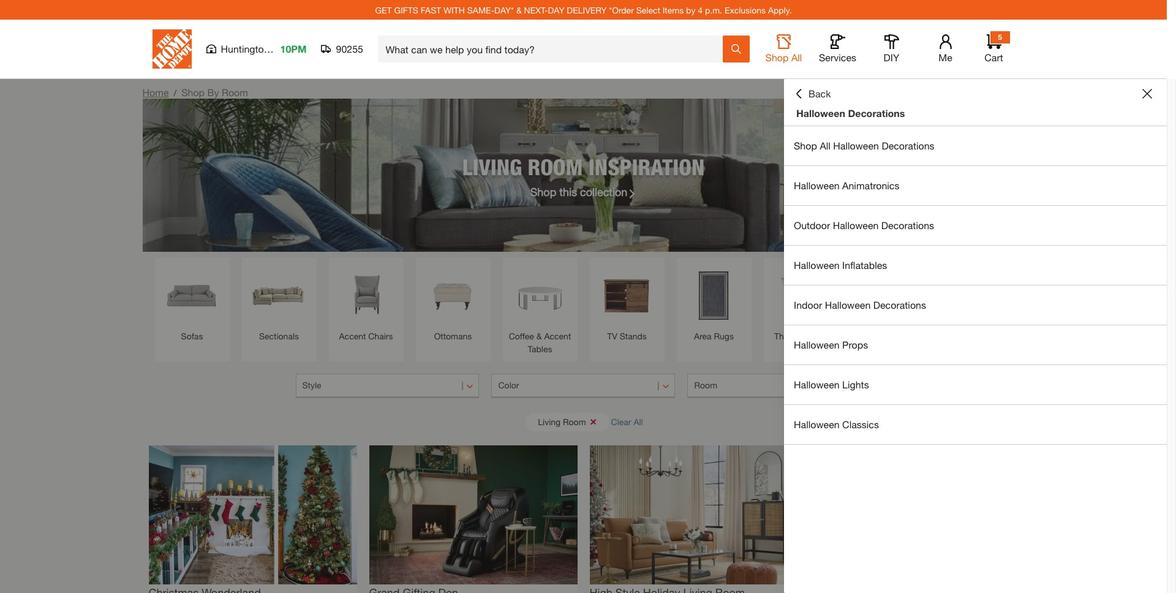 Task type: describe. For each thing, give the bounding box(es) containing it.
style
[[302, 380, 321, 390]]

back button
[[794, 88, 831, 100]]

halloween classics
[[794, 418, 879, 430]]

0 vertical spatial &
[[516, 5, 522, 15]]

sofas image
[[161, 264, 223, 327]]

5
[[998, 32, 1002, 42]]

sectionals link
[[248, 264, 310, 342]]

decorations down animatronics on the top of page
[[882, 219, 934, 231]]

*order
[[609, 5, 634, 15]]

tables
[[528, 344, 552, 354]]

living room button
[[526, 413, 609, 431]]

huntington
[[221, 43, 269, 55]]

halloween decorations
[[796, 107, 905, 119]]

1 stretchy image image from the left
[[149, 445, 357, 584]]

area rugs image
[[683, 264, 745, 327]]

tv
[[607, 331, 617, 341]]

sectionals image
[[248, 264, 310, 327]]

diy button
[[872, 34, 911, 64]]

clear all
[[611, 416, 643, 427]]

shop right /
[[181, 86, 205, 98]]

collection
[[580, 185, 628, 198]]

room button
[[688, 374, 871, 398]]

exclusions
[[725, 5, 766, 15]]

tv stands link
[[596, 264, 658, 342]]

gifts
[[394, 5, 418, 15]]

shop this collection link
[[530, 183, 637, 200]]

cart
[[985, 51, 1003, 63]]

shop this collection
[[530, 185, 628, 198]]

halloween lights
[[794, 379, 869, 390]]

all for shop all
[[792, 51, 802, 63]]

get gifts fast with same-day* & next-day delivery *order select items by 4 p.m. exclusions apply.
[[375, 5, 792, 15]]

services
[[819, 51, 857, 63]]

shop all halloween decorations
[[794, 140, 935, 151]]

halloween animatronics link
[[784, 166, 1167, 205]]

curtains & drapes image
[[944, 264, 1006, 327]]

services button
[[818, 34, 857, 64]]

halloween for animatronics
[[794, 180, 840, 191]]

outdoor halloween decorations
[[794, 219, 934, 231]]

all for clear all
[[634, 416, 643, 427]]

rugs
[[714, 331, 734, 341]]

room inside button
[[694, 380, 717, 390]]

throw pillows link
[[770, 264, 832, 342]]

sectionals
[[259, 331, 299, 341]]

accent inside coffee & accent tables
[[544, 331, 571, 341]]

sofas
[[181, 331, 203, 341]]

sofas link
[[161, 264, 223, 342]]

halloween right indoor
[[825, 299, 871, 311]]

shop for shop this collection
[[530, 185, 557, 198]]

2 stretchy image image from the left
[[369, 445, 577, 584]]

feedback link image
[[1160, 207, 1176, 273]]

halloween inflatables
[[794, 259, 887, 271]]

color button
[[492, 374, 675, 398]]

90255
[[336, 43, 363, 55]]

day*
[[494, 5, 514, 15]]

accent chairs image
[[335, 264, 397, 327]]

1 accent from the left
[[339, 331, 366, 341]]

throw blankets image
[[857, 264, 919, 327]]

this
[[560, 185, 577, 198]]

decorations up animatronics on the top of page
[[882, 140, 935, 151]]

halloween props
[[794, 339, 868, 350]]

home
[[142, 86, 169, 98]]

living room inspiration
[[462, 153, 705, 180]]

ottomans
[[434, 331, 472, 341]]

clear all button
[[611, 410, 643, 433]]

tv stands image
[[596, 264, 658, 327]]

4
[[698, 5, 703, 15]]

diy
[[884, 51, 900, 63]]

by
[[207, 86, 219, 98]]

shop all halloween decorations link
[[784, 126, 1167, 165]]

tv stands
[[607, 331, 647, 341]]

day
[[548, 5, 565, 15]]

next-
[[524, 5, 548, 15]]



Task type: locate. For each thing, give the bounding box(es) containing it.
1 horizontal spatial stretchy image image
[[369, 445, 577, 584]]

room down area
[[694, 380, 717, 390]]

apply.
[[768, 5, 792, 15]]

3 stretchy image image from the left
[[590, 445, 798, 584]]

living for living room
[[538, 416, 561, 427]]

halloween for props
[[794, 339, 840, 350]]

&
[[516, 5, 522, 15], [537, 331, 542, 341]]

2 vertical spatial all
[[634, 416, 643, 427]]

halloween for inflatables
[[794, 259, 840, 271]]

throw pillows
[[774, 331, 828, 341]]

coffee & accent tables image
[[509, 264, 571, 327]]

accent up tables
[[544, 331, 571, 341]]

home link
[[142, 86, 169, 98]]

throw pillows image
[[770, 264, 832, 327]]

throw
[[774, 331, 798, 341]]

all up back button
[[792, 51, 802, 63]]

room
[[222, 86, 248, 98], [528, 153, 583, 180], [694, 380, 717, 390], [563, 416, 586, 427]]

area rugs link
[[683, 264, 745, 342]]

halloween classics link
[[784, 405, 1167, 444]]

lights
[[842, 379, 869, 390]]

p.m.
[[705, 5, 722, 15]]

style button
[[296, 374, 479, 398]]

1 horizontal spatial living
[[538, 416, 561, 427]]

me button
[[926, 34, 965, 64]]

1 horizontal spatial all
[[792, 51, 802, 63]]

2 accent from the left
[[544, 331, 571, 341]]

ottomans image
[[422, 264, 484, 327]]

with
[[444, 5, 465, 15]]

halloween inflatables link
[[784, 246, 1167, 285]]

/
[[174, 88, 177, 98]]

2 horizontal spatial all
[[820, 140, 831, 151]]

1 horizontal spatial &
[[537, 331, 542, 341]]

inflatables
[[842, 259, 887, 271]]

all for shop all halloween decorations
[[820, 140, 831, 151]]

0 horizontal spatial all
[[634, 416, 643, 427]]

halloween for lights
[[794, 379, 840, 390]]

ottomans link
[[422, 264, 484, 342]]

pillows
[[801, 331, 828, 341]]

1 vertical spatial &
[[537, 331, 542, 341]]

drawer close image
[[1143, 89, 1152, 99]]

coffee & accent tables
[[509, 331, 571, 354]]

menu
[[784, 126, 1167, 445]]

shop down back button
[[794, 140, 817, 151]]

shop left the this
[[530, 185, 557, 198]]

decorations
[[848, 107, 905, 119], [882, 140, 935, 151], [882, 219, 934, 231], [874, 299, 926, 311]]

all right 'clear'
[[634, 416, 643, 427]]

outdoor halloween decorations link
[[784, 206, 1167, 245]]

same-
[[467, 5, 495, 15]]

by
[[686, 5, 696, 15]]

me
[[939, 51, 953, 63]]

What can we help you find today? search field
[[386, 36, 722, 62]]

living
[[462, 153, 522, 180], [538, 416, 561, 427]]

clear
[[611, 416, 631, 427]]

area rugs
[[694, 331, 734, 341]]

halloween animatronics
[[794, 180, 900, 191]]

color
[[498, 380, 519, 390]]

room inside button
[[563, 416, 586, 427]]

indoor halloween decorations
[[794, 299, 926, 311]]

shop all
[[766, 51, 802, 63]]

1 vertical spatial living
[[538, 416, 561, 427]]

0 horizontal spatial accent
[[339, 331, 366, 341]]

accent left chairs
[[339, 331, 366, 341]]

huntington park
[[221, 43, 292, 55]]

chairs
[[368, 331, 393, 341]]

coffee
[[509, 331, 534, 341]]

0 horizontal spatial &
[[516, 5, 522, 15]]

halloween lights link
[[784, 365, 1167, 404]]

living for living room inspiration
[[462, 153, 522, 180]]

& up tables
[[537, 331, 542, 341]]

indoor
[[794, 299, 822, 311]]

delivery
[[567, 5, 607, 15]]

accent chairs link
[[335, 264, 397, 342]]

halloween
[[796, 107, 845, 119], [833, 140, 879, 151], [794, 180, 840, 191], [833, 219, 879, 231], [794, 259, 840, 271], [825, 299, 871, 311], [794, 339, 840, 350], [794, 379, 840, 390], [794, 418, 840, 430]]

90255 button
[[321, 43, 364, 55]]

park
[[272, 43, 292, 55]]

halloween up inflatables
[[833, 219, 879, 231]]

area
[[694, 331, 712, 341]]

indoor halloween decorations link
[[784, 286, 1167, 325]]

room down color button
[[563, 416, 586, 427]]

the home depot logo image
[[152, 29, 191, 69]]

decorations down inflatables
[[874, 299, 926, 311]]

animatronics
[[842, 180, 900, 191]]

& inside coffee & accent tables
[[537, 331, 542, 341]]

classics
[[842, 418, 879, 430]]

back
[[809, 88, 831, 99]]

halloween props link
[[784, 325, 1167, 365]]

shop inside button
[[766, 51, 789, 63]]

fast
[[421, 5, 441, 15]]

shop
[[766, 51, 789, 63], [181, 86, 205, 98], [794, 140, 817, 151], [530, 185, 557, 198]]

accent chairs
[[339, 331, 393, 341]]

living inside button
[[538, 416, 561, 427]]

0 horizontal spatial living
[[462, 153, 522, 180]]

home / shop by room
[[142, 86, 248, 98]]

all inside menu
[[820, 140, 831, 151]]

all down halloween decorations
[[820, 140, 831, 151]]

halloween down halloween decorations
[[833, 140, 879, 151]]

items
[[663, 5, 684, 15]]

cart 5
[[985, 32, 1003, 63]]

select
[[636, 5, 660, 15]]

menu containing shop all halloween decorations
[[784, 126, 1167, 445]]

stretchy image image
[[149, 445, 357, 584], [369, 445, 577, 584], [590, 445, 798, 584]]

0 vertical spatial living
[[462, 153, 522, 180]]

halloween left lights
[[794, 379, 840, 390]]

0 horizontal spatial stretchy image image
[[149, 445, 357, 584]]

all
[[792, 51, 802, 63], [820, 140, 831, 151], [634, 416, 643, 427]]

get
[[375, 5, 392, 15]]

room right the by
[[222, 86, 248, 98]]

accent
[[339, 331, 366, 341], [544, 331, 571, 341]]

shop for shop all halloween decorations
[[794, 140, 817, 151]]

halloween down outdoor
[[794, 259, 840, 271]]

1 horizontal spatial accent
[[544, 331, 571, 341]]

stands
[[620, 331, 647, 341]]

coffee & accent tables link
[[509, 264, 571, 355]]

room up the this
[[528, 153, 583, 180]]

shop for shop all
[[766, 51, 789, 63]]

inspiration
[[589, 153, 705, 180]]

& right day*
[[516, 5, 522, 15]]

1 vertical spatial all
[[820, 140, 831, 151]]

shop down apply.
[[766, 51, 789, 63]]

halloween up outdoor
[[794, 180, 840, 191]]

halloween for decorations
[[796, 107, 845, 119]]

living room
[[538, 416, 586, 427]]

0 vertical spatial all
[[792, 51, 802, 63]]

props
[[842, 339, 868, 350]]

2 horizontal spatial stretchy image image
[[590, 445, 798, 584]]

10pm
[[280, 43, 307, 55]]

shop all button
[[764, 34, 804, 64]]

halloween left props
[[794, 339, 840, 350]]

halloween for classics
[[794, 418, 840, 430]]

decorations up shop all halloween decorations
[[848, 107, 905, 119]]

halloween down the halloween lights
[[794, 418, 840, 430]]

halloween down the back at right
[[796, 107, 845, 119]]



Task type: vqa. For each thing, say whether or not it's contained in the screenshot.
Living Room Inspiration
yes



